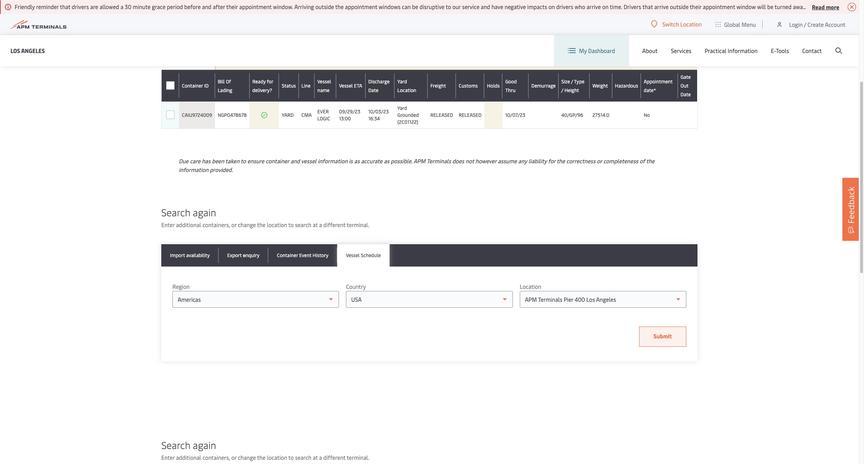 Task type: describe. For each thing, give the bounding box(es) containing it.
availability
[[186, 252, 210, 259]]

opera
[[852, 3, 865, 10]]

0 horizontal spatial and
[[202, 3, 212, 10]]

1 horizontal spatial information
[[318, 157, 348, 165]]

holds
[[488, 82, 500, 89]]

time.
[[610, 3, 623, 10]]

read more
[[813, 3, 840, 11]]

2 vertical spatial additional
[[176, 454, 201, 462]]

bill of lading
[[218, 78, 232, 93]]

possible.
[[391, 157, 413, 165]]

of
[[226, 78, 231, 85]]

window
[[737, 3, 756, 10]]

1 horizontal spatial date
[[681, 91, 691, 98]]

1 change from the top
[[238, 221, 256, 229]]

1 horizontal spatial location
[[520, 283, 542, 291]]

more
[[827, 3, 840, 11]]

for right columns
[[320, 57, 327, 65]]

appointment
[[644, 78, 673, 85]]

accurate
[[361, 157, 383, 165]]

good
[[506, 78, 517, 85]]

event
[[299, 252, 312, 259]]

1 again from the top
[[193, 206, 216, 219]]

2 horizontal spatial information
[[355, 57, 385, 65]]

read
[[813, 3, 825, 11]]

disruptive
[[420, 3, 445, 10]]

30
[[125, 3, 132, 10]]

container event history button
[[268, 245, 337, 267]]

2 change from the top
[[238, 454, 256, 462]]

freight
[[431, 82, 446, 89]]

ever
[[318, 108, 329, 115]]

logic
[[318, 115, 330, 122]]

login / create account link
[[777, 14, 846, 35]]

who
[[575, 3, 586, 10]]

1 enter from the top
[[161, 221, 175, 229]]

1 be from the left
[[412, 3, 419, 10]]

contact
[[803, 47, 822, 55]]

1 on from the left
[[549, 3, 555, 10]]

1 containers, from the top
[[203, 221, 230, 229]]

1 location from the top
[[267, 221, 287, 229]]

however
[[476, 157, 497, 165]]

date*
[[644, 87, 657, 93]]

10/07/23
[[506, 112, 526, 118]]

name
[[318, 87, 330, 93]]

yard
[[282, 112, 294, 118]]

0 horizontal spatial information
[[179, 166, 209, 174]]

before
[[184, 3, 201, 10]]

ready inside ready for delivery?
[[253, 78, 266, 85]]

grounded
[[398, 112, 419, 118]]

account
[[826, 20, 846, 28]]

close alert image
[[848, 3, 857, 11]]

container
[[266, 157, 289, 165]]

/ for size
[[571, 78, 573, 85]]

friendly
[[15, 3, 35, 10]]

delivery)
[[423, 57, 445, 65]]

assume
[[498, 157, 517, 165]]

2 different from the top
[[324, 454, 346, 462]]

1 that from the left
[[60, 3, 70, 10]]

apm
[[414, 157, 426, 165]]

id
[[204, 82, 209, 89]]

global menu button
[[709, 14, 764, 35]]

discharge date
[[369, 78, 390, 93]]

windows
[[379, 3, 401, 10]]

los angeles link
[[10, 46, 45, 55]]

turned
[[775, 3, 792, 10]]

1 as from the left
[[354, 157, 360, 165]]

1 vertical spatial a
[[319, 221, 322, 229]]

export еnquiry button
[[219, 245, 268, 267]]

ready image
[[261, 112, 268, 119]]

read more button
[[813, 2, 840, 11]]

2 search from the top
[[161, 439, 191, 452]]

height
[[565, 87, 580, 93]]

e-tools button
[[772, 35, 790, 66]]

any
[[519, 157, 528, 165]]

to inside "due care has been taken to ensure container and vessel information is as accurate as possible. apm terminals does not however assume any liability for the correctness or completeness of the information provided."
[[241, 157, 246, 165]]

lading
[[218, 87, 232, 93]]

receive
[[815, 3, 833, 10]]

about button
[[643, 35, 658, 66]]

2 be from the left
[[768, 3, 774, 10]]

0 vertical spatial additional
[[329, 57, 354, 65]]

vessel for vessel name
[[318, 78, 331, 85]]

will
[[758, 3, 767, 10]]

yard for yard grounded (2c01122)
[[398, 105, 407, 111]]

drivers
[[624, 3, 642, 10]]

1 arrive from the left
[[587, 3, 601, 10]]

are
[[90, 3, 98, 10]]

contact button
[[803, 35, 822, 66]]

size
[[562, 78, 570, 85]]

2 outside from the left
[[671, 3, 689, 10]]

yard for yard location
[[398, 78, 407, 85]]

yard grounded (2c01122)
[[398, 105, 419, 125]]

columns
[[297, 57, 319, 65]]

1 at from the top
[[313, 221, 318, 229]]

my dashboard
[[580, 47, 616, 55]]

global
[[725, 20, 741, 28]]

1 vertical spatial additional
[[176, 221, 201, 229]]

e-tools
[[772, 47, 790, 55]]

2 containers, from the top
[[203, 454, 230, 462]]

date inside discharge date
[[369, 87, 379, 93]]

services button
[[671, 35, 692, 66]]

about
[[643, 47, 658, 55]]

submit
[[654, 333, 673, 340]]

future
[[834, 3, 850, 10]]

2 enter from the top
[[161, 454, 175, 462]]

away. to
[[794, 3, 814, 10]]

vessel eta
[[339, 82, 363, 89]]

impacts
[[528, 3, 548, 10]]

create
[[808, 20, 824, 28]]

(2c01122)
[[398, 119, 419, 125]]

information
[[728, 47, 758, 55]]

size / type / height
[[562, 78, 585, 93]]

been
[[212, 157, 224, 165]]

2 on from the left
[[603, 3, 609, 10]]

2 arrive from the left
[[655, 3, 669, 10]]

los angeles
[[10, 47, 45, 54]]

customs
[[459, 82, 478, 89]]

can
[[402, 3, 411, 10]]

has
[[202, 157, 211, 165]]

2 released from the left
[[459, 112, 482, 118]]

our
[[453, 3, 461, 10]]



Task type: locate. For each thing, give the bounding box(es) containing it.
ensure
[[248, 157, 264, 165]]

0 horizontal spatial drivers
[[72, 3, 89, 10]]

/ down size
[[562, 87, 564, 93]]

and
[[202, 3, 212, 10], [481, 3, 491, 10], [291, 157, 300, 165]]

as right 'accurate'
[[384, 157, 390, 165]]

be right the can
[[412, 3, 419, 10]]

2 drivers from the left
[[557, 3, 574, 10]]

2 appointment from the left
[[345, 3, 378, 10]]

feedback
[[846, 187, 857, 224]]

tab list
[[161, 245, 698, 267]]

0 vertical spatial again
[[193, 206, 216, 219]]

thru
[[506, 87, 516, 93]]

0 horizontal spatial container
[[182, 82, 203, 89]]

0 horizontal spatial as
[[354, 157, 360, 165]]

ngp0478678
[[218, 112, 247, 118]]

2 again from the top
[[193, 439, 216, 452]]

13:00
[[339, 115, 351, 122]]

date down discharge
[[369, 87, 379, 93]]

line
[[302, 82, 311, 89]]

None checkbox
[[166, 81, 175, 90], [166, 111, 175, 119], [166, 81, 175, 90], [166, 111, 175, 119]]

location for switch
[[681, 20, 702, 28]]

40/gp/96
[[562, 112, 584, 118]]

drivers left are
[[72, 3, 89, 10]]

2 terminal. from the top
[[347, 454, 370, 462]]

1 vertical spatial ready
[[253, 78, 266, 85]]

minute
[[133, 3, 151, 10]]

2 horizontal spatial and
[[481, 3, 491, 10]]

2 yard from the top
[[398, 105, 407, 111]]

0 vertical spatial location
[[267, 221, 287, 229]]

2 that from the left
[[643, 3, 653, 10]]

on right impacts
[[549, 3, 555, 10]]

change
[[238, 221, 256, 229], [238, 454, 256, 462]]

discharge
[[369, 78, 390, 85]]

search
[[295, 221, 312, 229], [295, 454, 312, 462]]

yard right discharge
[[398, 78, 407, 85]]

practical
[[705, 47, 727, 55]]

1 different from the top
[[324, 221, 346, 229]]

1 horizontal spatial and
[[291, 157, 300, 165]]

yard inside the yard location
[[398, 78, 407, 85]]

0 horizontal spatial location
[[398, 87, 417, 93]]

los
[[10, 47, 20, 54]]

2 their from the left
[[690, 3, 702, 10]]

released down customs
[[459, 112, 482, 118]]

1 search from the top
[[161, 206, 191, 219]]

submit button
[[640, 327, 687, 347]]

appointment up the global
[[703, 3, 736, 10]]

and inside "due care has been taken to ensure container and vessel information is as accurate as possible. apm terminals does not however assume any liability for the correctness or completeness of the information provided."
[[291, 157, 300, 165]]

ready up delivery?
[[253, 78, 266, 85]]

1 vertical spatial search
[[161, 439, 191, 452]]

2 vertical spatial location
[[520, 283, 542, 291]]

1 search from the top
[[295, 221, 312, 229]]

is
[[349, 157, 353, 165]]

1 vertical spatial or
[[232, 221, 237, 229]]

vessel
[[318, 78, 331, 85], [339, 82, 353, 89], [346, 252, 360, 259]]

feedback button
[[843, 178, 861, 241]]

1 search again enter additional containers, or change the location to search at a different terminal. from the top
[[161, 206, 370, 229]]

arrive right who at the top right of page
[[587, 3, 601, 10]]

vessel left eta
[[339, 82, 353, 89]]

0 horizontal spatial released
[[431, 112, 454, 118]]

containers,
[[203, 221, 230, 229], [203, 454, 230, 462]]

1 vertical spatial containers,
[[203, 454, 230, 462]]

for up delivery?
[[267, 78, 274, 85]]

0 vertical spatial different
[[324, 221, 346, 229]]

1 horizontal spatial /
[[571, 78, 573, 85]]

0 vertical spatial yard
[[398, 78, 407, 85]]

0 horizontal spatial on
[[549, 3, 555, 10]]

location for yard
[[398, 87, 417, 93]]

0 horizontal spatial ready
[[253, 78, 266, 85]]

1 horizontal spatial released
[[459, 112, 482, 118]]

export еnquiry
[[227, 252, 260, 259]]

information left (e.g.
[[355, 57, 385, 65]]

period
[[167, 3, 183, 10]]

1 vertical spatial search
[[295, 454, 312, 462]]

1 vertical spatial location
[[267, 454, 287, 462]]

arriving
[[295, 3, 314, 10]]

negative
[[505, 3, 526, 10]]

1 horizontal spatial as
[[384, 157, 390, 165]]

gate out date
[[681, 74, 691, 98]]

0 vertical spatial search
[[161, 206, 191, 219]]

released down freight
[[431, 112, 454, 118]]

/ for login
[[805, 20, 807, 28]]

1 vertical spatial change
[[238, 454, 256, 462]]

1 their from the left
[[226, 3, 238, 10]]

2 horizontal spatial appointment
[[703, 3, 736, 10]]

0 horizontal spatial that
[[60, 3, 70, 10]]

2 horizontal spatial /
[[805, 20, 807, 28]]

appointment left windows
[[345, 3, 378, 10]]

global menu
[[725, 20, 757, 28]]

ready right (e.g.
[[398, 57, 413, 65]]

demurrage
[[532, 82, 556, 89]]

to
[[446, 3, 451, 10], [241, 157, 246, 165], [289, 221, 294, 229], [289, 454, 294, 462]]

their up switch location
[[690, 3, 702, 10]]

import
[[170, 252, 185, 259]]

or
[[597, 157, 602, 165], [232, 221, 237, 229], [232, 454, 237, 462]]

1 vertical spatial again
[[193, 439, 216, 452]]

0 vertical spatial search again enter additional containers, or change the location to search at a different terminal.
[[161, 206, 370, 229]]

container
[[182, 82, 203, 89], [277, 252, 298, 259]]

1 horizontal spatial be
[[768, 3, 774, 10]]

10/03/23 16:34
[[369, 108, 389, 122]]

2 search from the top
[[295, 454, 312, 462]]

3 appointment from the left
[[703, 3, 736, 10]]

for left delivery)
[[414, 57, 422, 65]]

vessel for vessel eta
[[339, 82, 353, 89]]

1 vertical spatial location
[[398, 87, 417, 93]]

0 horizontal spatial date
[[369, 87, 379, 93]]

1 horizontal spatial that
[[643, 3, 653, 10]]

1 terminal. from the top
[[347, 221, 370, 229]]

bill
[[218, 78, 225, 85]]

(e.g.
[[386, 57, 396, 65]]

ever logic
[[318, 108, 330, 122]]

vessel inside vessel schedule button
[[346, 252, 360, 259]]

1 horizontal spatial drivers
[[557, 3, 574, 10]]

information left is
[[318, 157, 348, 165]]

1 drivers from the left
[[72, 3, 89, 10]]

yard inside yard grounded (2c01122)
[[398, 105, 407, 111]]

information
[[355, 57, 385, 65], [318, 157, 348, 165], [179, 166, 209, 174]]

2 vertical spatial a
[[319, 454, 322, 462]]

1 horizontal spatial on
[[603, 3, 609, 10]]

out
[[681, 82, 689, 89]]

1 outside from the left
[[316, 3, 334, 10]]

0 vertical spatial containers,
[[203, 221, 230, 229]]

1 appointment from the left
[[239, 3, 272, 10]]

0 vertical spatial search
[[295, 221, 312, 229]]

0 horizontal spatial /
[[562, 87, 564, 93]]

allowed
[[100, 3, 119, 10]]

on left the time.
[[603, 3, 609, 10]]

1 horizontal spatial their
[[690, 3, 702, 10]]

for right liability
[[549, 157, 556, 165]]

1 horizontal spatial appointment
[[345, 3, 378, 10]]

information down care
[[179, 166, 209, 174]]

container event history
[[277, 252, 329, 259]]

1 horizontal spatial arrive
[[655, 3, 669, 10]]

/
[[805, 20, 807, 28], [571, 78, 573, 85], [562, 87, 564, 93]]

arrive
[[587, 3, 601, 10], [655, 3, 669, 10]]

0 vertical spatial terminal.
[[347, 221, 370, 229]]

arrive up the switch
[[655, 3, 669, 10]]

2 at from the top
[[313, 454, 318, 462]]

for
[[320, 57, 327, 65], [414, 57, 422, 65], [267, 78, 274, 85], [549, 157, 556, 165]]

1 vertical spatial yard
[[398, 105, 407, 111]]

1 vertical spatial terminal.
[[347, 454, 370, 462]]

vessel up the name on the top
[[318, 78, 331, 85]]

after
[[213, 3, 225, 10]]

2 as from the left
[[384, 157, 390, 165]]

no
[[644, 112, 650, 118]]

hover
[[230, 57, 245, 65]]

drivers left who at the top right of page
[[557, 3, 574, 10]]

tab list containing import availability
[[161, 245, 698, 267]]

outside right arriving
[[316, 3, 334, 10]]

2 vertical spatial or
[[232, 454, 237, 462]]

container left event
[[277, 252, 298, 259]]

their right the after
[[226, 3, 238, 10]]

practical information
[[705, 47, 758, 55]]

vessel schedule button
[[337, 245, 390, 267]]

that right drivers
[[643, 3, 653, 10]]

appointment left window.
[[239, 3, 272, 10]]

search again enter additional containers, or change the location to search at a different terminal.
[[161, 206, 370, 229], [161, 439, 370, 462]]

1 vertical spatial different
[[324, 454, 346, 462]]

cma
[[302, 112, 312, 118]]

service
[[462, 3, 480, 10]]

container id
[[182, 82, 209, 89]]

None checkbox
[[166, 82, 175, 90], [166, 111, 175, 119], [166, 82, 175, 90], [166, 111, 175, 119]]

container left id
[[182, 82, 203, 89]]

container inside button
[[277, 252, 298, 259]]

0 vertical spatial or
[[597, 157, 602, 165]]

their
[[226, 3, 238, 10], [690, 3, 702, 10]]

/ right the login
[[805, 20, 807, 28]]

and left the after
[[202, 3, 212, 10]]

1 horizontal spatial container
[[277, 252, 298, 259]]

1 horizontal spatial outside
[[671, 3, 689, 10]]

as right is
[[354, 157, 360, 165]]

1 vertical spatial enter
[[161, 454, 175, 462]]

2 search again enter additional containers, or change the location to search at a different terminal. from the top
[[161, 439, 370, 462]]

switch location
[[663, 20, 702, 28]]

have
[[492, 3, 504, 10]]

1 released from the left
[[431, 112, 454, 118]]

1 vertical spatial information
[[318, 157, 348, 165]]

1 vertical spatial container
[[277, 252, 298, 259]]

and left the "have"
[[481, 3, 491, 10]]

0 vertical spatial enter
[[161, 221, 175, 229]]

0 horizontal spatial arrive
[[587, 3, 601, 10]]

container for container id
[[182, 82, 203, 89]]

on
[[549, 3, 555, 10], [603, 3, 609, 10]]

yard up grounded
[[398, 105, 407, 111]]

2 location from the top
[[267, 454, 287, 462]]

provided.
[[210, 166, 233, 174]]

vessel for vessel schedule
[[346, 252, 360, 259]]

vessel left 'schedule'
[[346, 252, 360, 259]]

0 vertical spatial information
[[355, 57, 385, 65]]

2 vertical spatial information
[[179, 166, 209, 174]]

gate
[[681, 74, 691, 80]]

that right reminder
[[60, 3, 70, 10]]

0 vertical spatial at
[[313, 221, 318, 229]]

eta
[[354, 82, 363, 89]]

again
[[193, 206, 216, 219], [193, 439, 216, 452]]

/ right size
[[571, 78, 573, 85]]

1 vertical spatial at
[[313, 454, 318, 462]]

ready for delivery?
[[253, 78, 274, 93]]

0 vertical spatial change
[[238, 221, 256, 229]]

1 horizontal spatial ready
[[398, 57, 413, 65]]

practical information button
[[705, 35, 758, 66]]

0 horizontal spatial outside
[[316, 3, 334, 10]]

09/29/23
[[339, 108, 361, 115]]

0 vertical spatial location
[[681, 20, 702, 28]]

and left vessel
[[291, 157, 300, 165]]

0 horizontal spatial appointment
[[239, 3, 272, 10]]

history
[[313, 252, 329, 259]]

1 vertical spatial search again enter additional containers, or change the location to search at a different terminal.
[[161, 439, 370, 462]]

type
[[575, 78, 585, 85]]

container for container event history
[[277, 252, 298, 259]]

0 vertical spatial /
[[805, 20, 807, 28]]

country
[[346, 283, 366, 291]]

1 vertical spatial /
[[571, 78, 573, 85]]

0 vertical spatial ready
[[398, 57, 413, 65]]

date down out
[[681, 91, 691, 98]]

highlighted
[[268, 57, 296, 65]]

0 horizontal spatial be
[[412, 3, 419, 10]]

services
[[671, 47, 692, 55]]

outside up switch location button
[[671, 3, 689, 10]]

be right will
[[768, 3, 774, 10]]

0 vertical spatial container
[[182, 82, 203, 89]]

2 vertical spatial /
[[562, 87, 564, 93]]

or inside "due care has been taken to ensure container and vessel information is as accurate as possible. apm terminals does not however assume any liability for the correctness or completeness of the information provided."
[[597, 157, 602, 165]]

enter
[[161, 221, 175, 229], [161, 454, 175, 462]]

delivery?
[[253, 87, 272, 93]]

for inside ready for delivery?
[[267, 78, 274, 85]]

1 yard from the top
[[398, 78, 407, 85]]

location
[[267, 221, 287, 229], [267, 454, 287, 462]]

27514.0
[[593, 112, 610, 118]]

import availability
[[170, 252, 210, 259]]

taken
[[226, 157, 240, 165]]

2 horizontal spatial location
[[681, 20, 702, 28]]

0 horizontal spatial their
[[226, 3, 238, 10]]

0 vertical spatial a
[[121, 3, 124, 10]]

for inside "due care has been taken to ensure container and vessel information is as accurate as possible. apm terminals does not however assume any liability for the correctness or completeness of the information provided."
[[549, 157, 556, 165]]



Task type: vqa. For each thing, say whether or not it's contained in the screenshot.
Conference
no



